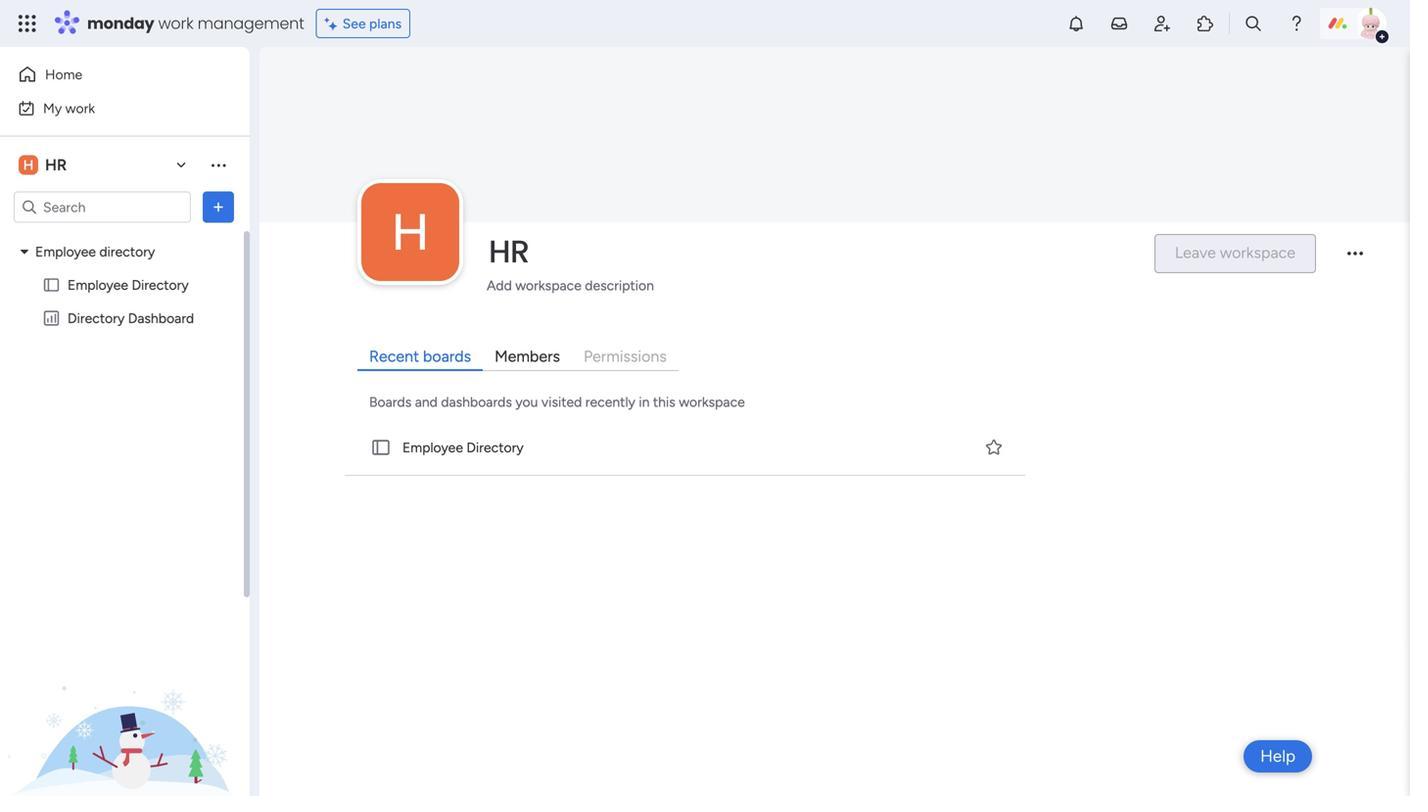Task type: locate. For each thing, give the bounding box(es) containing it.
this
[[653, 394, 675, 410]]

1 horizontal spatial directory
[[132, 277, 189, 293]]

0 horizontal spatial hr
[[45, 156, 67, 174]]

recent
[[369, 347, 419, 366]]

h inside workspace image
[[391, 201, 429, 262]]

employee right caret down "image"
[[35, 243, 96, 260]]

0 vertical spatial employee directory
[[68, 277, 189, 293]]

boards
[[423, 347, 471, 366]]

h button
[[361, 183, 459, 281]]

h inside workspace icon
[[23, 157, 34, 173]]

workspace right add
[[515, 277, 582, 294]]

hr
[[45, 156, 67, 174], [489, 230, 530, 273]]

employee directory down dashboards
[[402, 439, 524, 456]]

0 horizontal spatial work
[[65, 100, 95, 117]]

description
[[585, 277, 654, 294]]

1 vertical spatial employee directory
[[402, 439, 524, 456]]

1 horizontal spatial work
[[158, 12, 193, 34]]

1 vertical spatial work
[[65, 100, 95, 117]]

work for monday
[[158, 12, 193, 34]]

0 vertical spatial workspace
[[515, 277, 582, 294]]

work right my
[[65, 100, 95, 117]]

directory dashboard
[[68, 310, 194, 327]]

work inside button
[[65, 100, 95, 117]]

members
[[495, 347, 560, 366]]

employee
[[35, 243, 96, 260], [68, 277, 128, 293], [402, 439, 463, 456]]

0 vertical spatial hr
[[45, 156, 67, 174]]

workspace options image
[[209, 155, 228, 175]]

directory right public dashboard image
[[68, 310, 125, 327]]

directory down dashboards
[[467, 439, 524, 456]]

employee directory link
[[341, 420, 1029, 476]]

option
[[0, 234, 250, 238]]

0 horizontal spatial public board image
[[42, 276, 61, 294]]

public board image up public dashboard image
[[42, 276, 61, 294]]

employee down and
[[402, 439, 463, 456]]

workspace right this
[[679, 394, 745, 410]]

employee down employee directory
[[68, 277, 128, 293]]

recently
[[585, 394, 635, 410]]

in
[[639, 394, 650, 410]]

employee directory for bottommost public board icon
[[402, 439, 524, 456]]

apps image
[[1196, 14, 1215, 33]]

dashboard
[[128, 310, 194, 327]]

list box
[[0, 231, 250, 599]]

recent boards
[[369, 347, 471, 366]]

0 horizontal spatial employee directory
[[68, 277, 189, 293]]

home button
[[12, 59, 211, 90]]

0 vertical spatial h
[[23, 157, 34, 173]]

workspace
[[515, 277, 582, 294], [679, 394, 745, 410]]

employee directory
[[35, 243, 155, 260]]

public board image down boards
[[370, 437, 392, 458]]

2 horizontal spatial directory
[[467, 439, 524, 456]]

1 vertical spatial public board image
[[370, 437, 392, 458]]

employee directory inside list box
[[68, 277, 189, 293]]

directory for the top public board icon
[[132, 277, 189, 293]]

hr right workspace icon on the top left
[[45, 156, 67, 174]]

1 vertical spatial employee
[[68, 277, 128, 293]]

my work
[[43, 100, 95, 117]]

1 horizontal spatial employee directory
[[402, 439, 524, 456]]

1 vertical spatial h
[[391, 201, 429, 262]]

1 vertical spatial hr
[[489, 230, 530, 273]]

0 vertical spatial work
[[158, 12, 193, 34]]

employee directory
[[68, 277, 189, 293], [402, 439, 524, 456]]

monday
[[87, 12, 154, 34]]

directory
[[132, 277, 189, 293], [68, 310, 125, 327], [467, 439, 524, 456]]

0 horizontal spatial workspace
[[515, 277, 582, 294]]

plans
[[369, 15, 402, 32]]

employee directory down "directory"
[[68, 277, 189, 293]]

0 vertical spatial directory
[[132, 277, 189, 293]]

1 horizontal spatial hr
[[489, 230, 530, 273]]

directory
[[99, 243, 155, 260]]

1 horizontal spatial h
[[391, 201, 429, 262]]

h for workspace image
[[391, 201, 429, 262]]

my
[[43, 100, 62, 117]]

public board image
[[42, 276, 61, 294], [370, 437, 392, 458]]

2 vertical spatial employee
[[402, 439, 463, 456]]

h
[[23, 157, 34, 173], [391, 201, 429, 262]]

add workspace description
[[487, 277, 654, 294]]

2 vertical spatial directory
[[467, 439, 524, 456]]

and
[[415, 394, 438, 410]]

work right the monday
[[158, 12, 193, 34]]

select product image
[[18, 14, 37, 33]]

help button
[[1244, 740, 1312, 773]]

hr up add
[[489, 230, 530, 273]]

1 vertical spatial directory
[[68, 310, 125, 327]]

see plans button
[[316, 9, 410, 38]]

0 horizontal spatial h
[[23, 157, 34, 173]]

1 horizontal spatial public board image
[[370, 437, 392, 458]]

directory up dashboard
[[132, 277, 189, 293]]

work
[[158, 12, 193, 34], [65, 100, 95, 117]]

1 vertical spatial workspace
[[679, 394, 745, 410]]



Task type: vqa. For each thing, say whether or not it's contained in the screenshot.
leftmost using
no



Task type: describe. For each thing, give the bounding box(es) containing it.
directory for bottommost public board icon
[[467, 439, 524, 456]]

see
[[342, 15, 366, 32]]

monday work management
[[87, 12, 304, 34]]

0 horizontal spatial directory
[[68, 310, 125, 327]]

home
[[45, 66, 82, 83]]

search everything image
[[1244, 14, 1263, 33]]

work for my
[[65, 100, 95, 117]]

list box containing employee directory
[[0, 231, 250, 599]]

management
[[198, 12, 304, 34]]

workspace selection element
[[19, 153, 70, 177]]

inbox image
[[1110, 14, 1129, 33]]

lottie animation image
[[0, 598, 250, 796]]

add
[[487, 277, 512, 294]]

workspace image
[[19, 154, 38, 176]]

boards
[[369, 394, 412, 410]]

hr inside workspace selection 'element'
[[45, 156, 67, 174]]

1 horizontal spatial workspace
[[679, 394, 745, 410]]

lottie animation element
[[0, 598, 250, 796]]

dashboards
[[441, 394, 512, 410]]

help
[[1261, 746, 1296, 766]]

you
[[515, 394, 538, 410]]

notifications image
[[1066, 14, 1086, 33]]

ruby anderson image
[[1355, 8, 1387, 39]]

0 vertical spatial public board image
[[42, 276, 61, 294]]

employee directory for the top public board icon
[[68, 277, 189, 293]]

caret down image
[[21, 245, 28, 259]]

my work button
[[12, 93, 211, 124]]

see plans
[[342, 15, 402, 32]]

add to favorites image
[[984, 437, 1004, 457]]

help image
[[1287, 14, 1306, 33]]

boards and dashboards you visited recently in this workspace
[[369, 394, 745, 410]]

0 vertical spatial employee
[[35, 243, 96, 260]]

h for workspace icon on the top left
[[23, 157, 34, 173]]

visited
[[541, 394, 582, 410]]

invite members image
[[1153, 14, 1172, 33]]

Search in workspace field
[[41, 196, 164, 218]]

public dashboard image
[[42, 309, 61, 328]]

options image
[[209, 197, 228, 217]]

v2 ellipsis image
[[1348, 252, 1363, 268]]

HR field
[[484, 230, 1138, 273]]

permissions
[[584, 347, 667, 366]]

workspace image
[[361, 183, 459, 281]]



